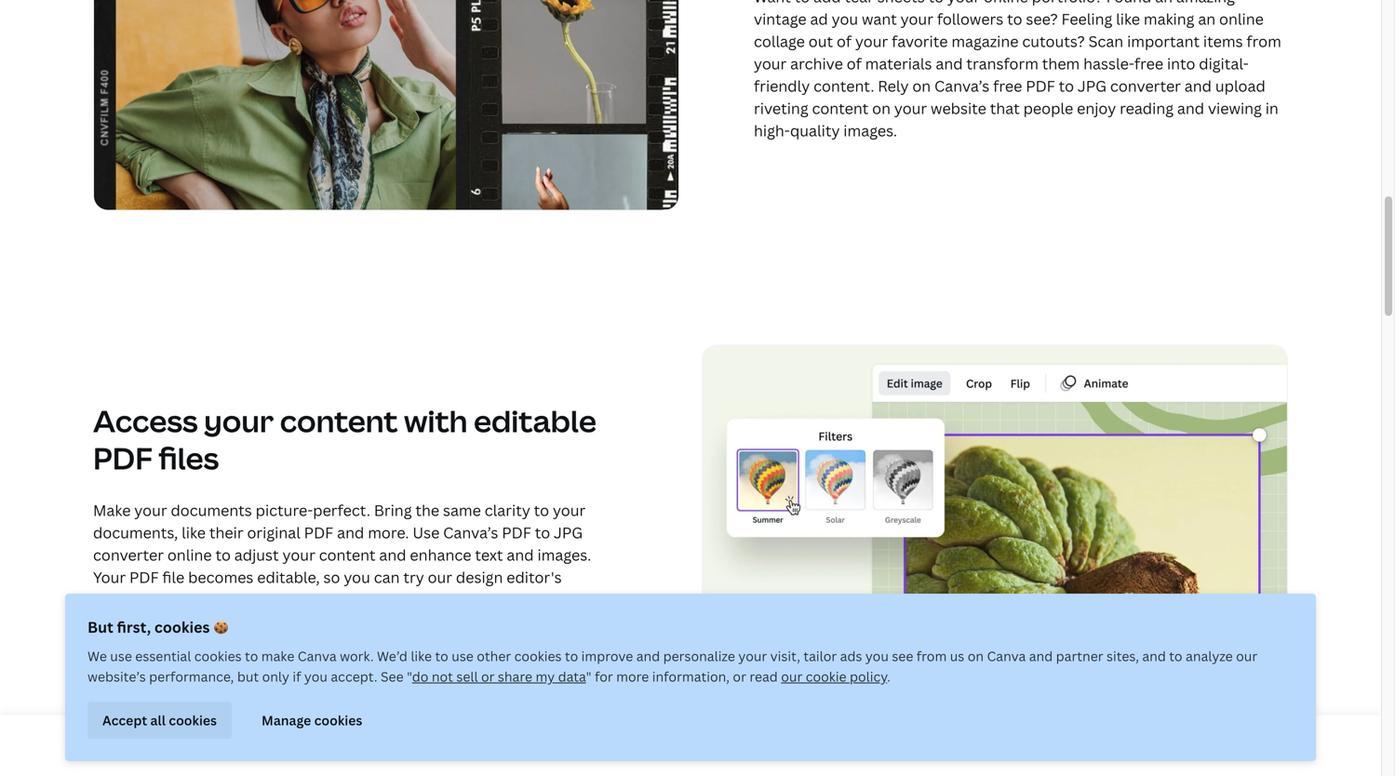 Task type: describe. For each thing, give the bounding box(es) containing it.
remove
[[93, 612, 151, 632]]

perfect.
[[313, 500, 370, 520]]

not
[[432, 668, 453, 685]]

materials
[[865, 53, 932, 73]]

to left the analyze
[[1169, 647, 1183, 665]]

spaces,
[[291, 612, 345, 632]]

cookies down 🍪
[[194, 647, 242, 665]]

do
[[412, 668, 428, 685]]

cookies up 'my'
[[514, 647, 562, 665]]

and left 'partner'
[[1029, 647, 1053, 665]]

and down becomes
[[205, 589, 232, 609]]

that
[[990, 98, 1020, 118]]

use
[[413, 522, 440, 542]]

more.
[[368, 522, 409, 542]]

2 or from the left
[[733, 668, 746, 685]]

polished
[[499, 634, 561, 654]]

and down the favorite
[[936, 53, 963, 73]]

ads
[[840, 647, 862, 665]]

more inside make your documents picture-perfect. bring the same clarity to your documents, like their original pdf and more. use canva's pdf to jpg converter online to adjust your content and enhance text and images. your pdf file becomes editable, so you can try our design editor's different filters and design elements to achieve an aesthetic effect. remove unnecessary blank spaces, too, by cropping and resizing your documents. apply your creativity to give a cleaner, more polished look before you turn a pdf into jpg.
[[458, 634, 496, 654]]

0 vertical spatial an
[[1155, 0, 1173, 6]]

to left add
[[795, 0, 810, 6]]

can
[[374, 567, 400, 587]]

1 vertical spatial free
[[993, 76, 1022, 96]]

tailor
[[804, 647, 837, 665]]

your inside access your content with editable pdf files
[[204, 401, 274, 441]]

followers
[[937, 9, 1004, 29]]

to up too,
[[356, 589, 372, 609]]

feeling
[[1061, 9, 1112, 29]]

but
[[87, 617, 113, 637]]

and up editor's
[[507, 545, 534, 565]]

content.
[[813, 76, 874, 96]]

jpg inside make your documents picture-perfect. bring the same clarity to your documents, like their original pdf and more. use canva's pdf to jpg converter online to adjust your content and enhance text and images. your pdf file becomes editable, so you can try our design editor's different filters and design elements to achieve an aesthetic effect. remove unnecessary blank spaces, too, by cropping and resizing your documents. apply your creativity to give a cleaner, more polished look before you turn a pdf into jpg.
[[554, 522, 583, 542]]

we use essential cookies to make canva work. we'd like to use other cookies to improve and personalize your visit, tailor ads you see from us on canva and partner sites, and to analyze our website's performance, but only if you accept. see "
[[87, 647, 1258, 685]]

accept.
[[331, 668, 377, 685]]

cutouts?
[[1022, 31, 1085, 51]]

to up not
[[435, 647, 448, 665]]

pdf left file
[[129, 567, 159, 587]]

content inside access your content with editable pdf files
[[280, 401, 398, 441]]

by
[[380, 612, 398, 632]]

apply
[[182, 634, 223, 654]]

visit,
[[770, 647, 800, 665]]

documents
[[171, 500, 252, 520]]

important
[[1127, 31, 1200, 51]]

our cookie policy link
[[781, 668, 887, 685]]

like inside we use essential cookies to make canva work. we'd like to use other cookies to improve and personalize your visit, tailor ads you see from us on canva and partner sites, and to analyze our website's performance, but only if you accept. see "
[[411, 647, 432, 665]]

vintage
[[754, 9, 807, 29]]

personalize
[[663, 647, 735, 665]]

to right sheets
[[928, 0, 944, 6]]

sheets
[[877, 0, 925, 6]]

us
[[950, 647, 964, 665]]

make
[[93, 500, 131, 520]]

creativity
[[264, 634, 332, 654]]

content inside the want to add tear sheets to your online portfolio? found an amazing vintage ad you want your followers to see? feeling like making an online collage out of your favorite magazine cutouts? scan important items from your archive of materials and transform them hassle-free into digital- friendly content. rely on canva's free pdf to jpg converter and upload riveting content on your website that people enjoy reading and viewing in high-quality images.
[[812, 98, 869, 118]]

an inside make your documents picture-perfect. bring the same clarity to your documents, like their original pdf and more. use canva's pdf to jpg converter online to adjust your content and enhance text and images. your pdf file becomes editable, so you can try our design editor's different filters and design elements to achieve an aesthetic effect. remove unnecessary blank spaces, too, by cropping and resizing your documents. apply your creativity to give a cleaner, more polished look before you turn a pdf into jpg.
[[434, 589, 452, 609]]

performance,
[[149, 668, 234, 685]]

items
[[1203, 31, 1243, 51]]

accept
[[102, 711, 147, 729]]

transform
[[966, 53, 1039, 73]]

out
[[809, 31, 833, 51]]

do not sell or share my data link
[[412, 668, 586, 685]]

documents,
[[93, 522, 178, 542]]

becomes
[[188, 567, 254, 587]]

manage cookies button
[[247, 702, 377, 739]]

your inside we use essential cookies to make canva work. we'd like to use other cookies to improve and personalize your visit, tailor ads you see from us on canva and partner sites, and to analyze our website's performance, but only if you accept. see "
[[738, 647, 767, 665]]

hassle-
[[1083, 53, 1134, 73]]

and right sites,
[[1142, 647, 1166, 665]]

tear
[[845, 0, 874, 6]]

improve
[[581, 647, 633, 665]]

clarity
[[485, 500, 530, 520]]

you right so
[[344, 567, 370, 587]]

rely
[[878, 76, 909, 96]]

to left "give" on the left bottom
[[335, 634, 351, 654]]

bring
[[374, 500, 412, 520]]

high-
[[754, 120, 790, 140]]

0 horizontal spatial design
[[236, 589, 283, 609]]

pdf inside access your content with editable pdf files
[[93, 438, 152, 478]]

original
[[247, 522, 300, 542]]

access
[[93, 401, 198, 441]]

quality
[[790, 120, 840, 140]]

website
[[931, 98, 986, 118]]

partner
[[1056, 647, 1103, 665]]

cleaner,
[[399, 634, 455, 654]]

if
[[293, 668, 301, 685]]

want
[[754, 0, 791, 6]]

online for your
[[167, 545, 212, 565]]

2 " from the left
[[586, 668, 591, 685]]

see
[[381, 668, 404, 685]]

effect.
[[525, 589, 572, 609]]

analyze
[[1186, 647, 1233, 665]]

read
[[750, 668, 778, 685]]

images. inside make your documents picture-perfect. bring the same clarity to your documents, like their original pdf and more. use canva's pdf to jpg converter online to adjust your content and enhance text and images. your pdf file becomes editable, so you can try our design editor's different filters and design elements to achieve an aesthetic effect. remove unnecessary blank spaces, too, by cropping and resizing your documents. apply your creativity to give a cleaner, more polished look before you turn a pdf into jpg.
[[537, 545, 591, 565]]

converter inside the want to add tear sheets to your online portfolio? found an amazing vintage ad you want your followers to see? feeling like making an online collage out of your favorite magazine cutouts? scan important items from your archive of materials and transform them hassle-free into digital- friendly content. rely on canva's free pdf to jpg converter and upload riveting content on your website that people enjoy reading and viewing in high-quality images.
[[1110, 76, 1181, 96]]

2 horizontal spatial an
[[1198, 9, 1216, 29]]

2 canva from the left
[[987, 647, 1026, 665]]

elements
[[286, 589, 353, 609]]

work.
[[340, 647, 374, 665]]

give
[[354, 634, 383, 654]]

see
[[892, 647, 913, 665]]

accept all cookies button
[[87, 702, 232, 739]]

aesthetic
[[455, 589, 522, 609]]

viewing
[[1208, 98, 1262, 118]]

turn
[[175, 656, 205, 676]]

canva's inside the want to add tear sheets to your online portfolio? found an amazing vintage ad you want your followers to see? feeling like making an online collage out of your favorite magazine cutouts? scan important items from your archive of materials and transform them hassle-free into digital- friendly content. rely on canva's free pdf to jpg converter and upload riveting content on your website that people enjoy reading and viewing in high-quality images.
[[934, 76, 990, 96]]

and up the do not sell or share my data " for more information, or read our cookie policy .
[[636, 647, 660, 665]]

2 use from the left
[[452, 647, 474, 665]]

to up becomes
[[215, 545, 231, 565]]

so
[[323, 567, 340, 587]]

1 canva from the left
[[298, 647, 337, 665]]

text
[[475, 545, 503, 565]]

to right clarity
[[534, 500, 549, 520]]



Task type: vqa. For each thing, say whether or not it's contained in the screenshot.
bottom Magic
no



Task type: locate. For each thing, give the bounding box(es) containing it.
1 horizontal spatial canva
[[987, 647, 1026, 665]]

data
[[558, 668, 586, 685]]

2 horizontal spatial like
[[1116, 9, 1140, 29]]

1 vertical spatial online
[[1219, 9, 1264, 29]]

0 vertical spatial jpg
[[1078, 76, 1107, 96]]

0 horizontal spatial like
[[182, 522, 206, 542]]

0 horizontal spatial our
[[428, 567, 452, 587]]

0 horizontal spatial online
[[167, 545, 212, 565]]

want
[[862, 9, 897, 29]]

0 vertical spatial images.
[[843, 120, 897, 140]]

you down tear at the top of the page
[[832, 9, 858, 29]]

want to add tear sheets to your online portfolio? found an amazing vintage ad you want your followers to see? feeling like making an online collage out of your favorite magazine cutouts? scan important items from your archive of materials and transform them hassle-free into digital- friendly content. rely on canva's free pdf to jpg converter and upload riveting content on your website that people enjoy reading and viewing in high-quality images.
[[754, 0, 1281, 140]]

0 vertical spatial into
[[1167, 53, 1195, 73]]

to up the data
[[565, 647, 578, 665]]

2 horizontal spatial online
[[1219, 9, 1264, 29]]

into inside the want to add tear sheets to your online portfolio? found an amazing vintage ad you want your followers to see? feeling like making an online collage out of your favorite magazine cutouts? scan important items from your archive of materials and transform them hassle-free into digital- friendly content. rely on canva's free pdf to jpg converter and upload riveting content on your website that people enjoy reading and viewing in high-quality images.
[[1167, 53, 1195, 73]]

in
[[1265, 98, 1279, 118]]

make your documents picture-perfect. bring the same clarity to your documents, like their original pdf and more. use canva's pdf to jpg converter online to adjust your content and enhance text and images. your pdf file becomes editable, so you can try our design editor's different filters and design elements to achieve an aesthetic effect. remove unnecessary blank spaces, too, by cropping and resizing your documents. apply your creativity to give a cleaner, more polished look before you turn a pdf into jpg.
[[93, 500, 595, 676]]

online up followers
[[984, 0, 1028, 6]]

resizing
[[500, 612, 554, 632]]

and down digital-
[[1185, 76, 1212, 96]]

sites,
[[1107, 647, 1139, 665]]

make
[[261, 647, 294, 665]]

blank
[[249, 612, 288, 632]]

canva's up website
[[934, 76, 990, 96]]

free
[[1134, 53, 1163, 73], [993, 76, 1022, 96]]

canva's
[[934, 76, 990, 96], [443, 522, 498, 542]]

1 vertical spatial into
[[254, 656, 282, 676]]

0 horizontal spatial a
[[209, 656, 217, 676]]

our down visit, at the bottom right
[[781, 668, 803, 685]]

2 vertical spatial online
[[167, 545, 212, 565]]

online inside make your documents picture-perfect. bring the same clarity to your documents, like their original pdf and more. use canva's pdf to jpg converter online to adjust your content and enhance text and images. your pdf file becomes editable, so you can try our design editor's different filters and design elements to achieve an aesthetic effect. remove unnecessary blank spaces, too, by cropping and resizing your documents. apply your creativity to give a cleaner, more polished look before you turn a pdf into jpg.
[[167, 545, 212, 565]]

jpg up enjoy
[[1078, 76, 1107, 96]]

documents.
[[93, 634, 178, 654]]

1 vertical spatial of
[[847, 53, 862, 73]]

and down perfect.
[[337, 522, 364, 542]]

and left viewing
[[1177, 98, 1204, 118]]

our inside we use essential cookies to make canva work. we'd like to use other cookies to improve and personalize your visit, tailor ads you see from us on canva and partner sites, and to analyze our website's performance, but only if you accept. see "
[[1236, 647, 1258, 665]]

you down documents. on the left bottom of the page
[[144, 656, 171, 676]]

images. inside the want to add tear sheets to your online portfolio? found an amazing vintage ad you want your followers to see? feeling like making an online collage out of your favorite magazine cutouts? scan important items from your archive of materials and transform them hassle-free into digital- friendly content. rely on canva's free pdf to jpg converter and upload riveting content on your website that people enjoy reading and viewing in high-quality images.
[[843, 120, 897, 140]]

0 vertical spatial of
[[837, 31, 852, 51]]

images. up editor's
[[537, 545, 591, 565]]

achieve
[[375, 589, 430, 609]]

look
[[565, 634, 595, 654]]

0 horizontal spatial or
[[481, 668, 495, 685]]

only
[[262, 668, 289, 685]]

upload
[[1215, 76, 1266, 96]]

a right "give" on the left bottom
[[387, 634, 395, 654]]

1 horizontal spatial on
[[912, 76, 931, 96]]

1 vertical spatial content
[[280, 401, 398, 441]]

1 vertical spatial like
[[182, 522, 206, 542]]

on right rely
[[912, 76, 931, 96]]

0 horizontal spatial converter
[[93, 545, 164, 565]]

1 horizontal spatial from
[[1247, 31, 1281, 51]]

0 vertical spatial more
[[458, 634, 496, 654]]

files
[[159, 438, 219, 478]]

access your content with editable pdf files
[[93, 401, 596, 478]]

cookies down filters
[[154, 617, 210, 637]]

filters
[[159, 589, 201, 609]]

1 vertical spatial images.
[[537, 545, 591, 565]]

see?
[[1026, 9, 1058, 29]]

content up so
[[319, 545, 376, 565]]

our right the analyze
[[1236, 647, 1258, 665]]

digital-
[[1199, 53, 1249, 73]]

0 vertical spatial like
[[1116, 9, 1140, 29]]

like down "found"
[[1116, 9, 1140, 29]]

on right us
[[968, 647, 984, 665]]

content down content.
[[812, 98, 869, 118]]

into inside make your documents picture-perfect. bring the same clarity to your documents, like their original pdf and more. use canva's pdf to jpg converter online to adjust your content and enhance text and images. your pdf file becomes editable, so you can try our design editor's different filters and design elements to achieve an aesthetic effect. remove unnecessary blank spaces, too, by cropping and resizing your documents. apply your creativity to give a cleaner, more polished look before you turn a pdf into jpg.
[[254, 656, 282, 676]]

from left us
[[917, 647, 947, 665]]

to up editor's
[[535, 522, 550, 542]]

use up "website's"
[[110, 647, 132, 665]]

an up making
[[1155, 0, 1173, 6]]

the
[[415, 500, 439, 520]]

1 vertical spatial converter
[[93, 545, 164, 565]]

first,
[[117, 617, 151, 637]]

1 horizontal spatial images.
[[843, 120, 897, 140]]

archive
[[790, 53, 843, 73]]

free down important
[[1134, 53, 1163, 73]]

enhance
[[410, 545, 471, 565]]

1 or from the left
[[481, 668, 495, 685]]

our down enhance
[[428, 567, 452, 587]]

online up the items
[[1219, 9, 1264, 29]]

0 horizontal spatial jpg
[[554, 522, 583, 542]]

editable,
[[257, 567, 320, 587]]

online for an
[[1219, 9, 1264, 29]]

cookies
[[154, 617, 210, 637], [194, 647, 242, 665], [514, 647, 562, 665], [169, 711, 217, 729], [314, 711, 362, 729]]

from inside the want to add tear sheets to your online portfolio? found an amazing vintage ad you want your followers to see? feeling like making an online collage out of your favorite magazine cutouts? scan important items from your archive of materials and transform them hassle-free into digital- friendly content. rely on canva's free pdf to jpg converter and upload riveting content on your website that people enjoy reading and viewing in high-quality images.
[[1247, 31, 1281, 51]]

to down them
[[1059, 76, 1074, 96]]

" inside we use essential cookies to make canva work. we'd like to use other cookies to improve and personalize your visit, tailor ads you see from us on canva and partner sites, and to analyze our website's performance, but only if you accept. see "
[[407, 668, 412, 685]]

0 vertical spatial converter
[[1110, 76, 1181, 96]]

0 vertical spatial design
[[456, 567, 503, 587]]

free up that
[[993, 76, 1022, 96]]

pdf
[[1026, 76, 1055, 96], [93, 438, 152, 478], [304, 522, 333, 542], [502, 522, 531, 542], [129, 567, 159, 587], [221, 656, 250, 676]]

1 horizontal spatial online
[[984, 0, 1028, 6]]

a
[[387, 634, 395, 654], [209, 656, 217, 676]]

0 vertical spatial canva's
[[934, 76, 990, 96]]

0 horizontal spatial canva
[[298, 647, 337, 665]]

1 horizontal spatial free
[[1134, 53, 1163, 73]]

0 horizontal spatial images.
[[537, 545, 591, 565]]

1 vertical spatial more
[[616, 668, 649, 685]]

1 vertical spatial an
[[1198, 9, 1216, 29]]

information,
[[652, 668, 730, 685]]

converter down documents,
[[93, 545, 164, 565]]

accept all cookies
[[102, 711, 217, 729]]

1 horizontal spatial like
[[411, 647, 432, 665]]

an down amazing
[[1198, 9, 1216, 29]]

2 horizontal spatial on
[[968, 647, 984, 665]]

1 horizontal spatial more
[[616, 668, 649, 685]]

cookie
[[806, 668, 847, 685]]

before
[[93, 656, 141, 676]]

1 horizontal spatial or
[[733, 668, 746, 685]]

you right if
[[304, 668, 328, 685]]

0 horizontal spatial into
[[254, 656, 282, 676]]

into
[[1167, 53, 1195, 73], [254, 656, 282, 676]]

of
[[837, 31, 852, 51], [847, 53, 862, 73]]

0 horizontal spatial canva's
[[443, 522, 498, 542]]

people
[[1023, 98, 1073, 118]]

1 horizontal spatial a
[[387, 634, 395, 654]]

and down aesthetic
[[469, 612, 496, 632]]

of up content.
[[847, 53, 862, 73]]

more up sell
[[458, 634, 496, 654]]

0 vertical spatial content
[[812, 98, 869, 118]]

an up "cropping"
[[434, 589, 452, 609]]

design up blank
[[236, 589, 283, 609]]

friendly
[[754, 76, 810, 96]]

more
[[458, 634, 496, 654], [616, 668, 649, 685]]

ad
[[810, 9, 828, 29]]

online up file
[[167, 545, 212, 565]]

and down more. at bottom
[[379, 545, 406, 565]]

0 vertical spatial free
[[1134, 53, 1163, 73]]

converter inside make your documents picture-perfect. bring the same clarity to your documents, like their original pdf and more. use canva's pdf to jpg converter online to adjust your content and enhance text and images. your pdf file becomes editable, so you can try our design editor's different filters and design elements to achieve an aesthetic effect. remove unnecessary blank spaces, too, by cropping and resizing your documents. apply your creativity to give a cleaner, more polished look before you turn a pdf into jpg.
[[93, 545, 164, 565]]

0 horizontal spatial from
[[917, 647, 947, 665]]

of right out
[[837, 31, 852, 51]]

content inside make your documents picture-perfect. bring the same clarity to your documents, like their original pdf and more. use canva's pdf to jpg converter online to adjust your content and enhance text and images. your pdf file becomes editable, so you can try our design editor's different filters and design elements to achieve an aesthetic effect. remove unnecessary blank spaces, too, by cropping and resizing your documents. apply your creativity to give a cleaner, more polished look before you turn a pdf into jpg.
[[319, 545, 376, 565]]

0 horizontal spatial on
[[872, 98, 891, 118]]

cookies down accept.
[[314, 711, 362, 729]]

pdf up people
[[1026, 76, 1055, 96]]

cookies inside manage cookies button
[[314, 711, 362, 729]]

to
[[795, 0, 810, 6], [928, 0, 944, 6], [1007, 9, 1022, 29], [1059, 76, 1074, 96], [534, 500, 549, 520], [535, 522, 550, 542], [215, 545, 231, 565], [356, 589, 372, 609], [335, 634, 351, 654], [245, 647, 258, 665], [435, 647, 448, 665], [565, 647, 578, 665], [1169, 647, 1183, 665]]

and
[[936, 53, 963, 73], [1185, 76, 1212, 96], [1177, 98, 1204, 118], [337, 522, 364, 542], [379, 545, 406, 565], [507, 545, 534, 565], [205, 589, 232, 609], [469, 612, 496, 632], [636, 647, 660, 665], [1029, 647, 1053, 665], [1142, 647, 1166, 665]]

all
[[150, 711, 166, 729]]

" right see
[[407, 668, 412, 685]]

like up do
[[411, 647, 432, 665]]

share
[[498, 668, 532, 685]]

but
[[237, 668, 259, 685]]

0 horizontal spatial use
[[110, 647, 132, 665]]

1 vertical spatial our
[[1236, 647, 1258, 665]]

1 vertical spatial design
[[236, 589, 283, 609]]

to up but
[[245, 647, 258, 665]]

2 horizontal spatial our
[[1236, 647, 1258, 665]]

try
[[403, 567, 424, 587]]

canva right us
[[987, 647, 1026, 665]]

canva's inside make your documents picture-perfect. bring the same clarity to your documents, like their original pdf and more. use canva's pdf to jpg converter online to adjust your content and enhance text and images. your pdf file becomes editable, so you can try our design editor's different filters and design elements to achieve an aesthetic effect. remove unnecessary blank spaces, too, by cropping and resizing your documents. apply your creativity to give a cleaner, more polished look before you turn a pdf into jpg.
[[443, 522, 498, 542]]

or right sell
[[481, 668, 495, 685]]

design up aesthetic
[[456, 567, 503, 587]]

adjust
[[234, 545, 279, 565]]

1 vertical spatial from
[[917, 647, 947, 665]]

0 horizontal spatial an
[[434, 589, 452, 609]]

🍪
[[213, 617, 228, 637]]

1 vertical spatial on
[[872, 98, 891, 118]]

into down important
[[1167, 53, 1195, 73]]

1 horizontal spatial canva's
[[934, 76, 990, 96]]

found
[[1106, 0, 1152, 6]]

1 horizontal spatial jpg
[[1078, 76, 1107, 96]]

pdf down clarity
[[502, 522, 531, 542]]

my
[[536, 668, 555, 685]]

from right the items
[[1247, 31, 1281, 51]]

pdf down apply
[[221, 656, 250, 676]]

2 vertical spatial like
[[411, 647, 432, 665]]

cookies inside accept all cookies button
[[169, 711, 217, 729]]

but first, cookies 🍪
[[87, 617, 228, 637]]

you inside the want to add tear sheets to your online portfolio? found an amazing vintage ad you want your followers to see? feeling like making an online collage out of your favorite magazine cutouts? scan important items from your archive of materials and transform them hassle-free into digital- friendly content. rely on canva's free pdf to jpg converter and upload riveting content on your website that people enjoy reading and viewing in high-quality images.
[[832, 9, 858, 29]]

edit your pdf files image
[[702, 345, 1288, 736]]

manage cookies
[[262, 711, 362, 729]]

0 vertical spatial on
[[912, 76, 931, 96]]

your
[[93, 567, 126, 587]]

content up perfect.
[[280, 401, 398, 441]]

on down rely
[[872, 98, 891, 118]]

0 vertical spatial from
[[1247, 31, 1281, 51]]

on
[[912, 76, 931, 96], [872, 98, 891, 118], [968, 647, 984, 665]]

from inside we use essential cookies to make canva work. we'd like to use other cookies to improve and personalize your visit, tailor ads you see from us on canva and partner sites, and to analyze our website's performance, but only if you accept. see "
[[917, 647, 947, 665]]

add
[[813, 0, 841, 6]]

pdf down perfect.
[[304, 522, 333, 542]]

0 horizontal spatial "
[[407, 668, 412, 685]]

1 horizontal spatial into
[[1167, 53, 1195, 73]]

essential
[[135, 647, 191, 665]]

.
[[887, 668, 891, 685]]

jpg up editor's
[[554, 522, 583, 542]]

1 horizontal spatial use
[[452, 647, 474, 665]]

images. down rely
[[843, 120, 897, 140]]

0 horizontal spatial more
[[458, 634, 496, 654]]

canva up if
[[298, 647, 337, 665]]

"
[[407, 668, 412, 685], [586, 668, 591, 685]]

canva's down 'same'
[[443, 522, 498, 542]]

like inside the want to add tear sheets to your online portfolio? found an amazing vintage ad you want your followers to see? feeling like making an online collage out of your favorite magazine cutouts? scan important items from your archive of materials and transform them hassle-free into digital- friendly content. rely on canva's free pdf to jpg converter and upload riveting content on your website that people enjoy reading and viewing in high-quality images.
[[1116, 9, 1140, 29]]

from
[[1247, 31, 1281, 51], [917, 647, 947, 665]]

pdf inside the want to add tear sheets to your online portfolio? found an amazing vintage ad you want your followers to see? feeling like making an online collage out of your favorite magazine cutouts? scan important items from your archive of materials and transform them hassle-free into digital- friendly content. rely on canva's free pdf to jpg converter and upload riveting content on your website that people enjoy reading and viewing in high-quality images.
[[1026, 76, 1055, 96]]

them
[[1042, 53, 1080, 73]]

scan
[[1089, 31, 1124, 51]]

" left the for
[[586, 668, 591, 685]]

1 use from the left
[[110, 647, 132, 665]]

1 " from the left
[[407, 668, 412, 685]]

an
[[1155, 0, 1173, 6], [1198, 9, 1216, 29], [434, 589, 452, 609]]

to left "see?"
[[1007, 9, 1022, 29]]

convert pdf to jpg files image
[[93, 0, 679, 211]]

canva
[[298, 647, 337, 665], [987, 647, 1026, 665]]

you up policy
[[865, 647, 889, 665]]

a right "turn"
[[209, 656, 217, 676]]

1 horizontal spatial design
[[456, 567, 503, 587]]

use up sell
[[452, 647, 474, 665]]

policy
[[850, 668, 887, 685]]

making
[[1144, 9, 1194, 29]]

0 vertical spatial online
[[984, 0, 1028, 6]]

2 vertical spatial an
[[434, 589, 452, 609]]

1 horizontal spatial converter
[[1110, 76, 1181, 96]]

1 vertical spatial a
[[209, 656, 217, 676]]

or left read
[[733, 668, 746, 685]]

we'd
[[377, 647, 408, 665]]

1 vertical spatial jpg
[[554, 522, 583, 542]]

1 horizontal spatial "
[[586, 668, 591, 685]]

jpg inside the want to add tear sheets to your online portfolio? found an amazing vintage ad you want your followers to see? feeling like making an online collage out of your favorite magazine cutouts? scan important items from your archive of materials and transform them hassle-free into digital- friendly content. rely on canva's free pdf to jpg converter and upload riveting content on your website that people enjoy reading and viewing in high-quality images.
[[1078, 76, 1107, 96]]

like down documents
[[182, 522, 206, 542]]

more right the for
[[616, 668, 649, 685]]

favorite
[[892, 31, 948, 51]]

2 vertical spatial our
[[781, 668, 803, 685]]

into left if
[[254, 656, 282, 676]]

like
[[1116, 9, 1140, 29], [182, 522, 206, 542], [411, 647, 432, 665]]

2 vertical spatial content
[[319, 545, 376, 565]]

2 vertical spatial on
[[968, 647, 984, 665]]

cropping
[[402, 612, 466, 632]]

converter up reading
[[1110, 76, 1181, 96]]

on inside we use essential cookies to make canva work. we'd like to use other cookies to improve and personalize your visit, tailor ads you see from us on canva and partner sites, and to analyze our website's performance, but only if you accept. see "
[[968, 647, 984, 665]]

0 horizontal spatial free
[[993, 76, 1022, 96]]

same
[[443, 500, 481, 520]]

our inside make your documents picture-perfect. bring the same clarity to your documents, like their original pdf and more. use canva's pdf to jpg converter online to adjust your content and enhance text and images. your pdf file becomes editable, so you can try our design editor's different filters and design elements to achieve an aesthetic effect. remove unnecessary blank spaces, too, by cropping and resizing your documents. apply your creativity to give a cleaner, more polished look before you turn a pdf into jpg.
[[428, 567, 452, 587]]

enjoy
[[1077, 98, 1116, 118]]

cookies right all
[[169, 711, 217, 729]]

pdf up make
[[93, 438, 152, 478]]

we
[[87, 647, 107, 665]]

1 vertical spatial canva's
[[443, 522, 498, 542]]

0 vertical spatial our
[[428, 567, 452, 587]]

file
[[162, 567, 185, 587]]

like inside make your documents picture-perfect. bring the same clarity to your documents, like their original pdf and more. use canva's pdf to jpg converter online to adjust your content and enhance text and images. your pdf file becomes editable, so you can try our design editor's different filters and design elements to achieve an aesthetic effect. remove unnecessary blank spaces, too, by cropping and resizing your documents. apply your creativity to give a cleaner, more polished look before you turn a pdf into jpg.
[[182, 522, 206, 542]]

0 vertical spatial a
[[387, 634, 395, 654]]

1 horizontal spatial an
[[1155, 0, 1173, 6]]

1 horizontal spatial our
[[781, 668, 803, 685]]



